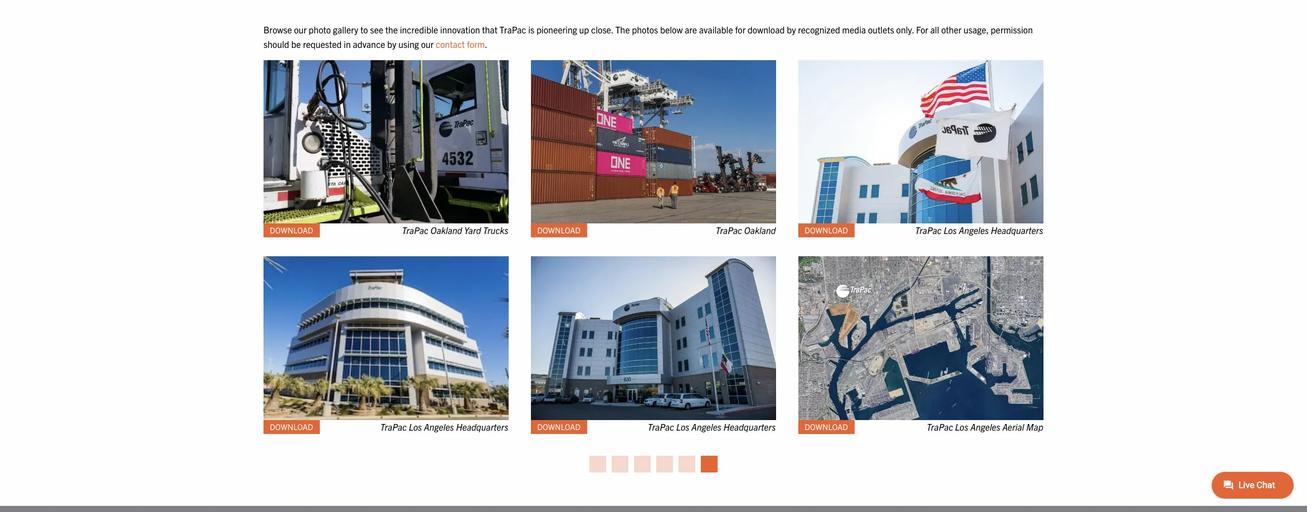 Task type: locate. For each thing, give the bounding box(es) containing it.
only.
[[896, 24, 914, 35]]

0 horizontal spatial headquarters
[[456, 422, 509, 433]]

our
[[294, 24, 307, 35], [421, 38, 434, 50]]

1 horizontal spatial trapac los angeles headquarters
[[648, 422, 776, 433]]

0 vertical spatial our
[[294, 24, 307, 35]]

are
[[685, 24, 697, 35]]

angeles
[[959, 225, 989, 236], [424, 422, 454, 433], [692, 422, 722, 433], [971, 422, 1001, 433]]

the
[[385, 24, 398, 35]]

photos
[[632, 24, 658, 35]]

1 horizontal spatial oakland
[[745, 225, 776, 236]]

0 horizontal spatial oakland
[[431, 225, 463, 236]]

usage,
[[964, 24, 989, 35]]

tab list inside main content
[[252, 454, 1055, 473]]

aerial
[[1003, 422, 1025, 433]]

up
[[579, 24, 589, 35]]

that
[[482, 24, 498, 35]]

oakland
[[431, 225, 463, 236], [745, 225, 776, 236]]

headquarters
[[991, 225, 1044, 236], [456, 422, 509, 433], [724, 422, 776, 433]]

be
[[291, 38, 301, 50]]

recognized
[[798, 24, 840, 35]]

footer
[[0, 506, 1307, 512]]

is
[[528, 24, 535, 35]]

los
[[944, 225, 957, 236], [409, 422, 422, 433], [677, 422, 690, 433], [956, 422, 969, 433]]

2 oakland from the left
[[745, 225, 776, 236]]

1 vertical spatial by
[[387, 38, 396, 50]]

trapac los angeles headquarters image
[[799, 60, 1044, 224], [264, 257, 509, 421], [531, 257, 776, 421]]

by
[[787, 24, 796, 35], [387, 38, 396, 50]]

trapac
[[500, 24, 526, 35], [402, 225, 429, 236], [716, 225, 743, 236], [916, 225, 942, 236], [381, 422, 407, 433], [648, 422, 675, 433], [927, 422, 954, 433]]

form
[[467, 38, 485, 50]]

trapac oakland
[[716, 225, 776, 236]]

trapac los angeles headquarters
[[916, 225, 1044, 236], [381, 422, 509, 433], [648, 422, 776, 433]]

1 horizontal spatial headquarters
[[724, 422, 776, 433]]

by down the
[[387, 38, 396, 50]]

1 oakland from the left
[[431, 225, 463, 236]]

0 horizontal spatial by
[[387, 38, 396, 50]]

trapac inside browse our photo gallery to see the incredible innovation that trapac is pioneering up close. the photos below are available for download by recognized media outlets only. for all other usage, permission should be requested in advance by using our
[[500, 24, 526, 35]]

tab list
[[252, 454, 1055, 473]]

close.
[[591, 24, 613, 35]]

0 horizontal spatial our
[[294, 24, 307, 35]]

0 horizontal spatial trapac los angeles headquarters image
[[264, 257, 509, 421]]

by right download
[[787, 24, 796, 35]]

tab panel
[[252, 60, 1055, 454]]

to
[[360, 24, 368, 35]]

requested
[[303, 38, 342, 50]]

.
[[485, 38, 487, 50]]

0 vertical spatial by
[[787, 24, 796, 35]]

main content
[[0, 23, 1055, 482]]

for
[[916, 24, 928, 35]]

trapac oakland yard trucks image
[[264, 60, 509, 224]]

our down incredible
[[421, 38, 434, 50]]

for
[[735, 24, 746, 35]]

innovation
[[440, 24, 480, 35]]

photo
[[309, 24, 331, 35]]

oakland for trapac oakland
[[745, 225, 776, 236]]

gallery
[[333, 24, 358, 35]]

trucks
[[483, 225, 509, 236]]

browse
[[264, 24, 292, 35]]

the
[[615, 24, 630, 35]]

1 vertical spatial our
[[421, 38, 434, 50]]

our up be
[[294, 24, 307, 35]]

permission
[[991, 24, 1033, 35]]

trapac los angeles headquarters for right trapac los angeles headquarters image
[[916, 225, 1044, 236]]

los for the middle trapac los angeles headquarters image
[[677, 422, 690, 433]]

available
[[699, 24, 733, 35]]

media
[[842, 24, 866, 35]]

2 horizontal spatial trapac los angeles headquarters
[[916, 225, 1044, 236]]

all
[[930, 24, 939, 35]]

download
[[270, 226, 314, 236], [538, 226, 581, 236], [805, 226, 848, 236], [270, 422, 314, 432], [538, 422, 581, 432], [805, 422, 848, 432]]

trapac for the trapac oakland image
[[716, 225, 743, 236]]

trapac for the middle trapac los angeles headquarters image
[[648, 422, 675, 433]]

0 horizontal spatial trapac los angeles headquarters
[[381, 422, 509, 433]]

1 horizontal spatial by
[[787, 24, 796, 35]]

1 horizontal spatial our
[[421, 38, 434, 50]]

download link
[[264, 224, 320, 238], [531, 224, 588, 238], [799, 224, 855, 238], [264, 421, 320, 435], [531, 421, 588, 435], [799, 421, 855, 435]]



Task type: describe. For each thing, give the bounding box(es) containing it.
1 horizontal spatial trapac los angeles headquarters image
[[531, 257, 776, 421]]

trapac oakland image
[[531, 60, 776, 224]]

contact form link
[[436, 38, 485, 50]]

trapac los angeles headquarters for trapac los angeles headquarters image to the left
[[381, 422, 509, 433]]

los for trapac los angeles headquarters image to the left
[[409, 422, 422, 433]]

pioneering
[[537, 24, 577, 35]]

trapac los angeles headquarters for the middle trapac los angeles headquarters image
[[648, 422, 776, 433]]

trapac for trapac oakland yard trucks image
[[402, 225, 429, 236]]

2 horizontal spatial headquarters
[[991, 225, 1044, 236]]

advance
[[353, 38, 385, 50]]

below
[[660, 24, 683, 35]]

browse our photo gallery to see the incredible innovation that trapac is pioneering up close. the photos below are available for download by recognized media outlets only. for all other usage, permission should be requested in advance by using our
[[264, 24, 1033, 50]]

2 horizontal spatial trapac los angeles headquarters image
[[799, 60, 1044, 224]]

oakland for trapac oakland yard trucks
[[431, 225, 463, 236]]

los for right trapac los angeles headquarters image
[[944, 225, 957, 236]]

trapac for right trapac los angeles headquarters image
[[916, 225, 942, 236]]

in
[[344, 38, 351, 50]]

main content containing browse our photo gallery to see the incredible innovation that trapac is pioneering up close. the photos below are available for download by recognized media outlets only. for all other usage, permission should be requested in advance by using our
[[0, 23, 1055, 482]]

los for trapac los angeles aerial map 'image'
[[956, 422, 969, 433]]

yard
[[465, 225, 481, 236]]

map
[[1027, 422, 1044, 433]]

see
[[370, 24, 383, 35]]

trapac los angeles aerial map image
[[799, 257, 1044, 421]]

trapac los angeles aerial map
[[927, 422, 1044, 433]]

incredible
[[400, 24, 438, 35]]

outlets
[[868, 24, 894, 35]]

trapac for trapac los angeles headquarters image to the left
[[381, 422, 407, 433]]

using
[[399, 38, 419, 50]]

contact
[[436, 38, 465, 50]]

tab panel containing trapac oakland yard trucks
[[252, 60, 1055, 454]]

download
[[748, 24, 785, 35]]

should
[[264, 38, 289, 50]]

trapac for trapac los angeles aerial map 'image'
[[927, 422, 954, 433]]

contact form .
[[436, 38, 487, 50]]

other
[[941, 24, 962, 35]]

trapac oakland yard trucks
[[402, 225, 509, 236]]



Task type: vqa. For each thing, say whether or not it's contained in the screenshot.
the of inside Use of Cookies We use cookies to improve your experience with TraPac, which means that we will place cookies on your device to help make our website work better for you. If you carry on browsing, we'll assume you are happy with this. For information on how we use cookies, view our privacy policy
no



